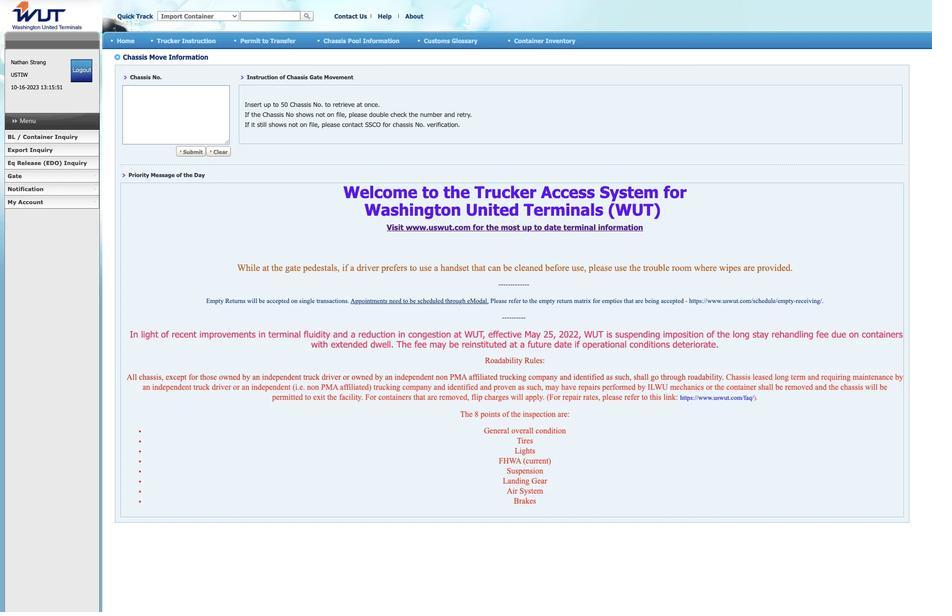 Task type: vqa. For each thing, say whether or not it's contained in the screenshot.
06:16:41
no



Task type: locate. For each thing, give the bounding box(es) containing it.
gate
[[8, 173, 22, 179]]

bl / container inquiry
[[8, 134, 78, 140]]

account
[[18, 199, 43, 205]]

track
[[136, 13, 153, 20]]

permit to transfer
[[240, 37, 296, 44]]

information
[[363, 37, 400, 44]]

release
[[17, 160, 41, 166]]

10-
[[11, 84, 19, 90]]

0 vertical spatial inquiry
[[55, 134, 78, 140]]

login image
[[71, 59, 92, 82]]

container
[[515, 37, 544, 44], [23, 134, 53, 140]]

export
[[8, 147, 28, 153]]

1 vertical spatial container
[[23, 134, 53, 140]]

0 horizontal spatial container
[[23, 134, 53, 140]]

permit
[[240, 37, 261, 44]]

nathan
[[11, 59, 28, 65]]

inquiry right (edo) at the top left
[[64, 160, 87, 166]]

inquiry for container
[[55, 134, 78, 140]]

1 vertical spatial inquiry
[[30, 147, 53, 153]]

2 vertical spatial inquiry
[[64, 160, 87, 166]]

to
[[262, 37, 269, 44]]

contact us
[[335, 13, 367, 20]]

bl
[[8, 134, 15, 140]]

0 vertical spatial container
[[515, 37, 544, 44]]

13:15:51
[[41, 84, 63, 90]]

help link
[[378, 13, 392, 20]]

contact
[[335, 13, 358, 20]]

bl / container inquiry link
[[5, 131, 99, 144]]

notification
[[8, 186, 44, 192]]

inquiry
[[55, 134, 78, 140], [30, 147, 53, 153], [64, 160, 87, 166]]

container left inventory
[[515, 37, 544, 44]]

container up export inquiry
[[23, 134, 53, 140]]

10-16-2023 13:15:51
[[11, 84, 63, 90]]

inquiry down bl / container inquiry
[[30, 147, 53, 153]]

inquiry up export inquiry link
[[55, 134, 78, 140]]

pool
[[348, 37, 361, 44]]

None text field
[[240, 11, 301, 21]]

ustiw
[[11, 71, 28, 78]]

my account
[[8, 199, 43, 205]]

quick
[[117, 13, 135, 20]]

trucker instruction
[[157, 37, 216, 44]]

eq
[[8, 160, 15, 166]]



Task type: describe. For each thing, give the bounding box(es) containing it.
gate link
[[5, 170, 99, 183]]

2023
[[27, 84, 39, 90]]

container inventory
[[515, 37, 576, 44]]

transfer
[[270, 37, 296, 44]]

inquiry for (edo)
[[64, 160, 87, 166]]

(edo)
[[43, 160, 62, 166]]

customs
[[424, 37, 450, 44]]

trucker
[[157, 37, 180, 44]]

notification link
[[5, 183, 99, 196]]

instruction
[[182, 37, 216, 44]]

/
[[17, 134, 21, 140]]

customs glossary
[[424, 37, 478, 44]]

my
[[8, 199, 16, 205]]

about link
[[406, 13, 424, 20]]

chassis
[[324, 37, 346, 44]]

strang
[[30, 59, 46, 65]]

home
[[117, 37, 135, 44]]

glossary
[[452, 37, 478, 44]]

about
[[406, 13, 424, 20]]

my account link
[[5, 196, 99, 209]]

us
[[360, 13, 367, 20]]

eq release (edo) inquiry link
[[5, 157, 99, 170]]

quick track
[[117, 13, 153, 20]]

inventory
[[546, 37, 576, 44]]

export inquiry link
[[5, 144, 99, 157]]

help
[[378, 13, 392, 20]]

eq release (edo) inquiry
[[8, 160, 87, 166]]

export inquiry
[[8, 147, 53, 153]]

contact us link
[[335, 13, 367, 20]]

chassis pool information
[[324, 37, 400, 44]]

16-
[[19, 84, 27, 90]]

nathan strang
[[11, 59, 46, 65]]

1 horizontal spatial container
[[515, 37, 544, 44]]



